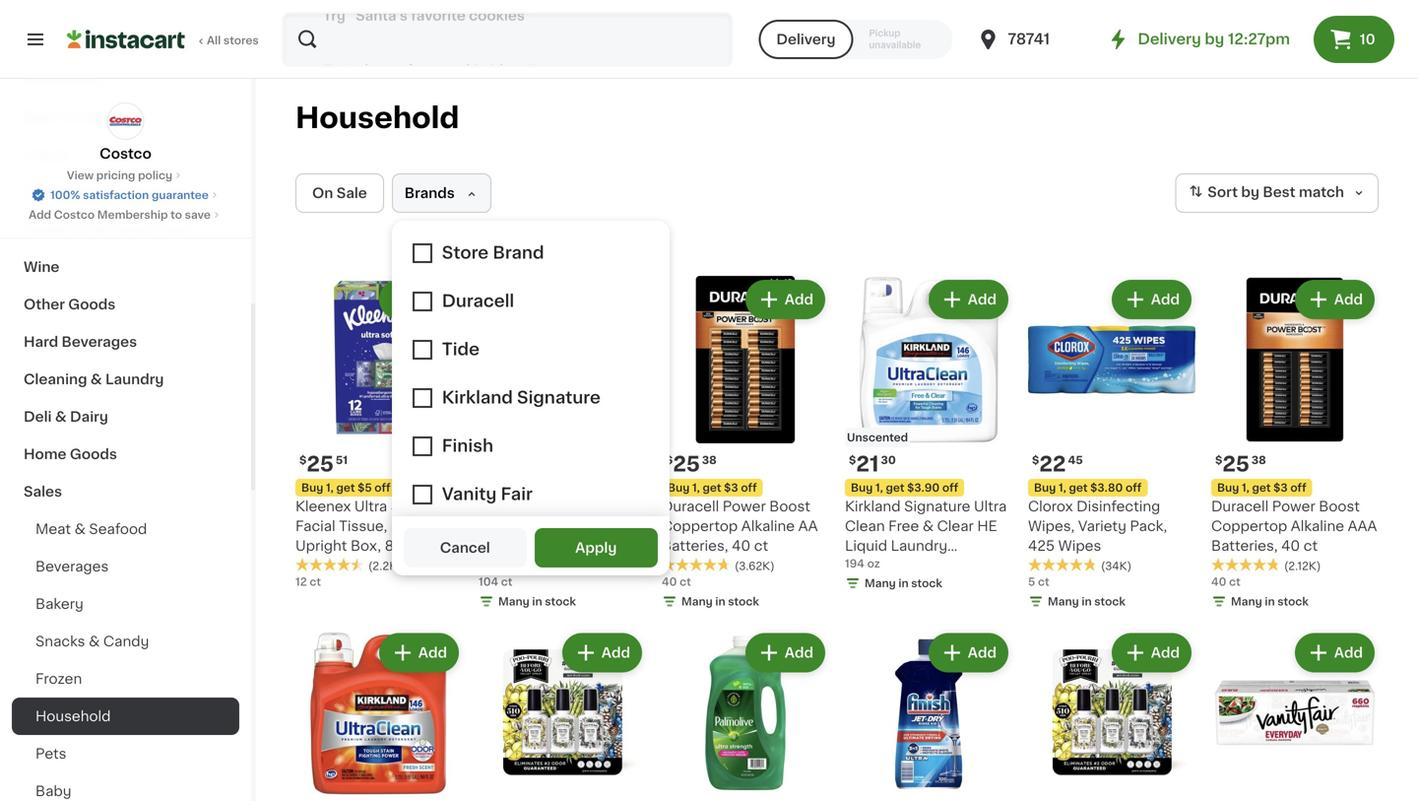 Task type: locate. For each thing, give the bounding box(es) containing it.
goods for home goods
[[70, 447, 117, 461]]

many in stock down (34k)
[[1048, 596, 1126, 607]]

3 get from the left
[[703, 482, 722, 493]]

by right sort
[[1242, 185, 1260, 199]]

1 horizontal spatial power
[[1273, 500, 1316, 513]]

1 boost from the left
[[770, 500, 811, 513]]

power up "(3.62k)"
[[723, 500, 766, 513]]

1 38 from the left
[[702, 455, 717, 466]]

stock for clorox disinfecting wipes, variety pack, 425 wipes
[[1095, 596, 1126, 607]]

194 oz
[[845, 558, 881, 569]]

product group
[[296, 276, 463, 590], [662, 276, 830, 613], [845, 276, 1013, 595], [1029, 276, 1196, 613], [1212, 276, 1379, 613], [296, 629, 463, 801], [479, 629, 646, 801], [662, 629, 830, 801], [845, 629, 1013, 801], [1029, 629, 1196, 801], [1212, 629, 1379, 801]]

4 get from the left
[[886, 482, 905, 493]]

buy 1, get $3.90 off
[[851, 482, 959, 493]]

1, up duracell power boost coppertop alkaline aaa batteries, 40 ct
[[1242, 482, 1250, 493]]

5 buy from the left
[[1035, 482, 1057, 493]]

by inside best match sort by field
[[1242, 185, 1260, 199]]

match
[[1300, 185, 1345, 199]]

ultra up he
[[974, 500, 1007, 513]]

0 horizontal spatial costco
[[54, 209, 95, 220]]

0 horizontal spatial 25
[[307, 454, 334, 474]]

get up "duracell power boost coppertop alkaline aa batteries, 40 ct"
[[703, 482, 722, 493]]

40
[[732, 539, 751, 553], [1282, 539, 1301, 553], [662, 576, 677, 587], [1212, 576, 1227, 587]]

1 horizontal spatial 25
[[673, 454, 700, 474]]

soft
[[391, 500, 420, 513]]

1 vertical spatial 12
[[296, 576, 307, 587]]

0 vertical spatial 12
[[296, 559, 310, 572]]

oz right fl
[[886, 578, 902, 592]]

4 $ from the left
[[1033, 455, 1040, 466]]

view pricing policy link
[[67, 168, 184, 183]]

40 up "(3.62k)"
[[732, 539, 751, 553]]

$ 25 51
[[300, 454, 348, 474]]

2 ultra from the left
[[590, 500, 623, 513]]

1 horizontal spatial detergent,
[[845, 559, 920, 572]]

on sale
[[312, 186, 367, 200]]

5 1, from the left
[[1059, 482, 1067, 493]]

alkaline inside duracell power boost coppertop alkaline aaa batteries, 40 ct
[[1292, 519, 1345, 533]]

3 25 from the left
[[1223, 454, 1250, 474]]

cancel button
[[404, 528, 527, 568]]

costco logo image
[[107, 102, 144, 140]]

frozen link
[[12, 660, 239, 698]]

1, up "duracell power boost coppertop alkaline aa batteries, 40 ct"
[[693, 482, 700, 493]]

1 horizontal spatial laundry
[[507, 519, 564, 533]]

2 batteries, from the left
[[1212, 539, 1278, 553]]

& right meat at the bottom of page
[[74, 522, 86, 536]]

0 horizontal spatial $ 25 38
[[666, 454, 717, 474]]

1 power from the left
[[723, 500, 766, 513]]

view pricing policy
[[67, 170, 173, 181]]

many down 5 ct
[[1048, 596, 1080, 607]]

1 vertical spatial costco
[[54, 209, 95, 220]]

1, up kleenex
[[326, 482, 334, 493]]

on sale button
[[296, 173, 384, 213]]

0 horizontal spatial batteries,
[[662, 539, 729, 553]]

25 left 51
[[307, 454, 334, 474]]

2 horizontal spatial laundry
[[891, 539, 948, 553]]

stock down "(3.62k)"
[[728, 596, 760, 607]]

detergent, up fl
[[845, 559, 920, 572]]

stock for duracell power boost coppertop alkaline aa batteries, 40 ct
[[728, 596, 760, 607]]

2 boost from the left
[[1320, 500, 1361, 513]]

household up sale
[[296, 104, 460, 132]]

boost inside "duracell power boost coppertop alkaline aa batteries, 40 ct"
[[770, 500, 811, 513]]

2 vertical spatial goods
[[70, 447, 117, 461]]

buy 1, get $3 off up "duracell power boost coppertop alkaline aa batteries, 40 ct"
[[668, 482, 757, 493]]

4 1, from the left
[[876, 482, 884, 493]]

0 horizontal spatial alkaline
[[742, 519, 795, 533]]

clean
[[845, 519, 885, 533]]

10
[[1360, 33, 1376, 46]]

stock down (2.12k)
[[1278, 596, 1309, 607]]

service type group
[[759, 20, 953, 59]]

duracell inside duracell power boost coppertop alkaline aaa batteries, 40 ct
[[1212, 500, 1269, 513]]

buy 1, get $3 off up duracell power boost coppertop alkaline aaa batteries, 40 ct
[[1218, 482, 1307, 493]]

detergent, inside kirkland signature ultra clean free & clear he liquid laundry detergent, 146 loads, 194 fl oz
[[845, 559, 920, 572]]

1 $ from the left
[[300, 455, 307, 466]]

2 40 ct from the left
[[1212, 576, 1241, 587]]

104 ct
[[479, 576, 513, 587]]

0 vertical spatial beverages
[[62, 335, 137, 349]]

batteries, inside duracell power boost coppertop alkaline aaa batteries, 40 ct
[[1212, 539, 1278, 553]]

household link
[[12, 698, 239, 735]]

$ inside $ 21 30
[[849, 455, 857, 466]]

12 down upright
[[296, 576, 307, 587]]

3 ultra from the left
[[974, 500, 1007, 513]]

by left the 12:27pm
[[1205, 32, 1225, 46]]

get for $ 22 45
[[1070, 482, 1088, 493]]

2 104 from the top
[[479, 576, 499, 587]]

power inside duracell power boost coppertop alkaline aaa batteries, 40 ct
[[1273, 500, 1316, 513]]

add costco membership to save
[[29, 209, 211, 220]]

& inside kirkland signature ultra clean free & clear he liquid laundry detergent, 146 loads, 194 fl oz
[[923, 519, 934, 533]]

facial
[[296, 519, 336, 533]]

1 12 from the top
[[296, 559, 310, 572]]

1 $ 25 38 from the left
[[666, 454, 717, 474]]

duracell inside "duracell power boost coppertop alkaline aa batteries, 40 ct"
[[662, 500, 719, 513]]

laundry inside kirkland signature ultra clean free & clear he liquid laundry detergent, 146 loads, 194 fl oz
[[891, 539, 948, 553]]

4 buy from the left
[[851, 482, 873, 493]]

0 horizontal spatial 38
[[702, 455, 717, 466]]

1 horizontal spatial 38
[[1252, 455, 1267, 466]]

0 horizontal spatial boost
[[770, 500, 811, 513]]

1 vertical spatial 194
[[845, 578, 870, 592]]

1 horizontal spatial household
[[296, 104, 460, 132]]

194 down liquid
[[845, 558, 865, 569]]

delivery for delivery
[[777, 33, 836, 46]]

2 194 from the top
[[845, 578, 870, 592]]

1, up kirkland
[[876, 482, 884, 493]]

box,
[[351, 539, 381, 553]]

stock for duracell power boost coppertop alkaline aaa batteries, 40 ct
[[1278, 596, 1309, 607]]

2 buy 1, get $3 off from the left
[[1218, 482, 1307, 493]]

$ 25 38 for duracell power boost coppertop alkaline aa batteries, 40 ct
[[666, 454, 717, 474]]

38 up "duracell power boost coppertop alkaline aa batteries, 40 ct"
[[702, 455, 717, 466]]

25 up "duracell power boost coppertop alkaline aa batteries, 40 ct"
[[673, 454, 700, 474]]

alkaline for aa
[[742, 519, 795, 533]]

oz down liquid
[[868, 558, 881, 569]]

coppertop up (2.12k)
[[1212, 519, 1288, 533]]

40 inside duracell power boost coppertop alkaline aaa batteries, 40 ct
[[1282, 539, 1301, 553]]

all stores link
[[67, 12, 260, 67]]

ply,
[[406, 519, 431, 533]]

25 for duracell power boost coppertop alkaline aa batteries, 40 ct
[[673, 454, 700, 474]]

2 vertical spatial laundry
[[891, 539, 948, 553]]

104 down oxi on the bottom left of page
[[479, 539, 503, 553]]

buy up kleenex
[[302, 482, 323, 493]]

1 ultra from the left
[[355, 500, 387, 513]]

1, up pods
[[509, 482, 517, 493]]

0 vertical spatial costco
[[100, 147, 152, 161]]

get left $3.90
[[886, 482, 905, 493]]

wine
[[24, 260, 59, 274]]

bakery
[[35, 597, 84, 611]]

buy for $ 25 51
[[302, 482, 323, 493]]

1 40 ct from the left
[[662, 576, 691, 587]]

many in stock for clorox disinfecting wipes, variety pack, 425 wipes
[[1048, 596, 1126, 607]]

ultra inside "tide pods plus ultra oxi laundry detergent, 104 ct"
[[590, 500, 623, 513]]

kirkland
[[845, 500, 901, 513]]

0 horizontal spatial coppertop
[[662, 519, 738, 533]]

3 $ from the left
[[849, 455, 857, 466]]

health
[[24, 223, 71, 236]]

6 off from the left
[[1291, 482, 1307, 493]]

many
[[865, 578, 896, 589], [499, 596, 530, 607], [682, 596, 713, 607], [1048, 596, 1080, 607], [1232, 596, 1263, 607]]

1 vertical spatial 104
[[479, 576, 499, 587]]

off up duracell power boost coppertop alkaline aaa batteries, 40 ct
[[1291, 482, 1307, 493]]

policy
[[138, 170, 173, 181]]

1 horizontal spatial ultra
[[590, 500, 623, 513]]

0 horizontal spatial laundry
[[105, 372, 164, 386]]

brands
[[405, 186, 455, 200]]

1 buy 1, get $3 off from the left
[[668, 482, 757, 493]]

in down "duracell power boost coppertop alkaline aa batteries, 40 ct"
[[716, 596, 726, 607]]

$3 up duracell power boost coppertop alkaline aaa batteries, 40 ct
[[1274, 482, 1288, 493]]

deli
[[24, 410, 52, 424]]

delivery by 12:27pm
[[1138, 32, 1291, 46]]

5 off from the left
[[1126, 482, 1142, 493]]

goods down dairy
[[70, 447, 117, 461]]

oz inside kirkland signature ultra clean free & clear he liquid laundry detergent, 146 loads, 194 fl oz
[[886, 578, 902, 592]]

40 up (2.12k)
[[1282, 539, 1301, 553]]

household down frozen
[[35, 709, 111, 723]]

pets
[[35, 747, 67, 761]]

duracell power boost coppertop alkaline aa batteries, 40 ct
[[662, 500, 818, 553]]

delivery inside delivery by 12:27pm link
[[1138, 32, 1202, 46]]

1 vertical spatial by
[[1242, 185, 1260, 199]]

40 down "duracell power boost coppertop alkaline aa batteries, 40 ct"
[[662, 576, 677, 587]]

off up "duracell power boost coppertop alkaline aa batteries, 40 ct"
[[741, 482, 757, 493]]

1 horizontal spatial coppertop
[[1212, 519, 1288, 533]]

all stores
[[207, 35, 259, 46]]

get down 45
[[1070, 482, 1088, 493]]

1 194 from the top
[[845, 558, 865, 569]]

0 horizontal spatial by
[[1205, 32, 1225, 46]]

ct inside group
[[1038, 576, 1050, 587]]

unscented
[[847, 432, 909, 443]]

beverages up the cleaning & laundry
[[62, 335, 137, 349]]

0 vertical spatial detergent,
[[568, 519, 642, 533]]

coppertop up "(3.62k)"
[[662, 519, 738, 533]]

0 vertical spatial by
[[1205, 32, 1225, 46]]

boost for aa
[[770, 500, 811, 513]]

1 1, from the left
[[326, 482, 334, 493]]

2 25 from the left
[[673, 454, 700, 474]]

sales
[[24, 485, 62, 499]]

0 vertical spatial 104
[[479, 539, 503, 553]]

& up dairy
[[91, 372, 102, 386]]

delivery inside delivery button
[[777, 33, 836, 46]]

1, up clorox
[[1059, 482, 1067, 493]]

in down "tide pods plus ultra oxi laundry detergent, 104 ct"
[[532, 596, 542, 607]]

& for candy
[[89, 635, 100, 648]]

& down signature
[[923, 519, 934, 533]]

1 horizontal spatial by
[[1242, 185, 1260, 199]]

stock down (187)
[[545, 596, 576, 607]]

goods inside "link"
[[70, 447, 117, 461]]

power
[[723, 500, 766, 513], [1273, 500, 1316, 513]]

$3 up "duracell power boost coppertop alkaline aa batteries, 40 ct"
[[724, 482, 739, 493]]

in down the wipes
[[1082, 596, 1092, 607]]

boost
[[770, 500, 811, 513], [1320, 500, 1361, 513]]

get left $5
[[336, 482, 355, 493]]

5 get from the left
[[1070, 482, 1088, 493]]

add
[[29, 209, 51, 220], [419, 293, 447, 306], [785, 293, 814, 306], [968, 293, 997, 306], [1152, 293, 1180, 306], [1335, 293, 1364, 306], [419, 646, 447, 660], [602, 646, 631, 660], [785, 646, 814, 660], [968, 646, 997, 660], [1152, 646, 1180, 660], [1335, 646, 1364, 660]]

1 vertical spatial beverages
[[35, 560, 109, 573]]

1 horizontal spatial $ 25 38
[[1216, 454, 1267, 474]]

buy for $ 25 38
[[1218, 482, 1240, 493]]

1 vertical spatial household
[[35, 709, 111, 723]]

$ for duracell power boost coppertop alkaline aaa batteries, 40 ct
[[1216, 455, 1223, 466]]

2 alkaline from the left
[[1292, 519, 1345, 533]]

& left candy
[[89, 635, 100, 648]]

1 vertical spatial laundry
[[507, 519, 564, 533]]

★★★★★
[[296, 558, 365, 572], [296, 558, 365, 572], [479, 558, 548, 572], [479, 558, 548, 572], [662, 558, 731, 572], [662, 558, 731, 572], [1029, 558, 1098, 572], [1029, 558, 1098, 572], [1212, 558, 1281, 572], [1212, 558, 1281, 572]]

1 horizontal spatial $3
[[1274, 482, 1288, 493]]

2 horizontal spatial 25
[[1223, 454, 1250, 474]]

& right deli
[[55, 410, 67, 424]]

38 up duracell power boost coppertop alkaline aaa batteries, 40 ct
[[1252, 455, 1267, 466]]

boost inside duracell power boost coppertop alkaline aaa batteries, 40 ct
[[1320, 500, 1361, 513]]

coppertop inside duracell power boost coppertop alkaline aaa batteries, 40 ct
[[1212, 519, 1288, 533]]

0 horizontal spatial oz
[[868, 558, 881, 569]]

(34k)
[[1102, 561, 1132, 571]]

loads,
[[951, 559, 992, 572]]

ct inside duracell power boost coppertop alkaline aaa batteries, 40 ct
[[1304, 539, 1318, 553]]

off right $5
[[375, 482, 391, 493]]

ultra right the plus
[[590, 500, 623, 513]]

1 get from the left
[[336, 482, 355, 493]]

$ for kirkland signature ultra clean free & clear he liquid laundry detergent, 146 loads, 194 fl oz
[[849, 455, 857, 466]]

1 batteries, from the left
[[662, 539, 729, 553]]

power inside "duracell power boost coppertop alkaline aa batteries, 40 ct"
[[723, 500, 766, 513]]

$ 25 38 up duracell power boost coppertop alkaline aaa batteries, 40 ct
[[1216, 454, 1267, 474]]

many in stock for tide pods plus ultra oxi laundry detergent, 104 ct
[[499, 596, 576, 607]]

2 duracell from the left
[[1212, 500, 1269, 513]]

6 1, from the left
[[1242, 482, 1250, 493]]

cleaning & laundry link
[[12, 361, 239, 398]]

sale
[[337, 186, 367, 200]]

25 up duracell power boost coppertop alkaline aaa batteries, 40 ct
[[1223, 454, 1250, 474]]

batteries, inside "duracell power boost coppertop alkaline aa batteries, 40 ct"
[[662, 539, 729, 553]]

get up duracell power boost coppertop alkaline aaa batteries, 40 ct
[[1253, 482, 1271, 493]]

0 horizontal spatial duracell
[[662, 500, 719, 513]]

by inside delivery by 12:27pm link
[[1205, 32, 1225, 46]]

2 horizontal spatial ultra
[[974, 500, 1007, 513]]

$ inside $ 22 45
[[1033, 455, 1040, 466]]

2 $ 25 38 from the left
[[1216, 454, 1267, 474]]

40 inside "duracell power boost coppertop alkaline aa batteries, 40 ct"
[[732, 539, 751, 553]]

0 horizontal spatial ultra
[[355, 500, 387, 513]]

beverages
[[62, 335, 137, 349], [35, 560, 109, 573]]

1 horizontal spatial buy 1, get $3 off
[[1218, 482, 1307, 493]]

& right health on the top left
[[74, 223, 86, 236]]

coppertop inside "duracell power boost coppertop alkaline aa batteries, 40 ct"
[[662, 519, 738, 533]]

delivery button
[[759, 20, 854, 59]]

off for $ 21 30
[[943, 482, 959, 493]]

many down duracell power boost coppertop alkaline aaa batteries, 40 ct
[[1232, 596, 1263, 607]]

laundry down pods
[[507, 519, 564, 533]]

alkaline inside "duracell power boost coppertop alkaline aa batteries, 40 ct"
[[742, 519, 795, 533]]

1 horizontal spatial duracell
[[1212, 500, 1269, 513]]

duracell
[[662, 500, 719, 513], [1212, 500, 1269, 513]]

2 coppertop from the left
[[1212, 519, 1288, 533]]

1 $3 from the left
[[724, 482, 739, 493]]

$ 25 38 up "duracell power boost coppertop alkaline aa batteries, 40 ct"
[[666, 454, 717, 474]]

2 power from the left
[[1273, 500, 1316, 513]]

boost up aa
[[770, 500, 811, 513]]

1 horizontal spatial 40 ct
[[1212, 576, 1241, 587]]

1 duracell from the left
[[662, 500, 719, 513]]

104 down cancel button
[[479, 576, 499, 587]]

sort
[[1208, 185, 1239, 199]]

$ for kleenex ultra soft facial tissue, 3-ply, upright box, 85 tissues, 12 ct
[[300, 455, 307, 466]]

194 left fl
[[845, 578, 870, 592]]

signature
[[905, 500, 971, 513]]

1 off from the left
[[375, 482, 391, 493]]

1 horizontal spatial boost
[[1320, 500, 1361, 513]]

2 off from the left
[[576, 482, 592, 493]]

off for $ 25 51
[[375, 482, 391, 493]]

5 $ from the left
[[1216, 455, 1223, 466]]

by
[[1205, 32, 1225, 46], [1242, 185, 1260, 199]]

0 vertical spatial laundry
[[105, 372, 164, 386]]

wine link
[[12, 248, 239, 286]]

40 ct down "duracell power boost coppertop alkaline aa batteries, 40 ct"
[[662, 576, 691, 587]]

buy up duracell power boost coppertop alkaline aaa batteries, 40 ct
[[1218, 482, 1240, 493]]

0 horizontal spatial detergent,
[[568, 519, 642, 533]]

1 horizontal spatial batteries,
[[1212, 539, 1278, 553]]

1 buy from the left
[[302, 482, 323, 493]]

power for aa
[[723, 500, 766, 513]]

buy up "duracell power boost coppertop alkaline aa batteries, 40 ct"
[[668, 482, 690, 493]]

goods
[[69, 185, 116, 199], [68, 298, 116, 311], [70, 447, 117, 461]]

1 horizontal spatial oz
[[886, 578, 902, 592]]

coppertop for duracell power boost coppertop alkaline aaa batteries, 40 ct
[[1212, 519, 1288, 533]]

many in stock down "(3.62k)"
[[682, 596, 760, 607]]

get up pods
[[520, 482, 538, 493]]

6 buy from the left
[[1218, 482, 1240, 493]]

$ inside the $ 25 51
[[300, 455, 307, 466]]

health & personal care link
[[12, 211, 239, 248]]

many for tide pods plus ultra oxi laundry detergent, 104 ct
[[499, 596, 530, 607]]

2 38 from the left
[[1252, 455, 1267, 466]]

1 horizontal spatial delivery
[[1138, 32, 1202, 46]]

boost for aaa
[[1320, 500, 1361, 513]]

batteries,
[[662, 539, 729, 553], [1212, 539, 1278, 553]]

stock down (34k)
[[1095, 596, 1126, 607]]

0 horizontal spatial $3
[[724, 482, 739, 493]]

many down "duracell power boost coppertop alkaline aa batteries, 40 ct"
[[682, 596, 713, 607]]

save
[[185, 209, 211, 220]]

0 horizontal spatial buy 1, get $3 off
[[668, 482, 757, 493]]

clear
[[938, 519, 974, 533]]

40 ct for duracell power boost coppertop alkaline aa batteries, 40 ct
[[662, 576, 691, 587]]

6 get from the left
[[1253, 482, 1271, 493]]

in down duracell power boost coppertop alkaline aaa batteries, 40 ct
[[1265, 596, 1276, 607]]

2 buy from the left
[[485, 482, 507, 493]]

alkaline up (2.12k)
[[1292, 519, 1345, 533]]

off up signature
[[943, 482, 959, 493]]

0 vertical spatial 194
[[845, 558, 865, 569]]

1 vertical spatial goods
[[68, 298, 116, 311]]

goods down view on the left top of the page
[[69, 185, 116, 199]]

laundry down free
[[891, 539, 948, 553]]

apply button
[[535, 528, 658, 568]]

power up (2.12k)
[[1273, 500, 1316, 513]]

1 25 from the left
[[307, 454, 334, 474]]

2 $3 from the left
[[1274, 482, 1288, 493]]

goods up hard beverages at top left
[[68, 298, 116, 311]]

$ for clorox disinfecting wipes, variety pack, 425 wipes
[[1033, 455, 1040, 466]]

laundry up the 'deli & dairy' link
[[105, 372, 164, 386]]

membership
[[97, 209, 168, 220]]

aaa
[[1349, 519, 1378, 533]]

None search field
[[282, 12, 733, 67]]

many down 104 ct
[[499, 596, 530, 607]]

$5
[[358, 482, 372, 493]]

1 vertical spatial oz
[[886, 578, 902, 592]]

0 horizontal spatial delivery
[[777, 33, 836, 46]]

21
[[857, 454, 879, 474]]

22
[[1040, 454, 1067, 474]]

425
[[1029, 539, 1055, 553]]

beverages up bakery
[[35, 560, 109, 573]]

3 1, from the left
[[693, 482, 700, 493]]

dairy
[[70, 410, 108, 424]]

boost up aaa
[[1320, 500, 1361, 513]]

0 vertical spatial goods
[[69, 185, 116, 199]]

tide
[[479, 500, 509, 513]]

costco down 100%
[[54, 209, 95, 220]]

buy up tide at the left bottom of page
[[485, 482, 507, 493]]

0 horizontal spatial 40 ct
[[662, 576, 691, 587]]

liquor
[[24, 148, 69, 162]]

4 off from the left
[[943, 482, 959, 493]]

off up disinfecting
[[1126, 482, 1142, 493]]

1 104 from the top
[[479, 539, 503, 553]]

1 coppertop from the left
[[662, 519, 738, 533]]

many down 194 oz
[[865, 578, 896, 589]]

oz
[[868, 558, 881, 569], [886, 578, 902, 592]]

2 $ from the left
[[666, 455, 673, 466]]

delivery
[[1138, 32, 1202, 46], [777, 33, 836, 46]]

many in stock down 146
[[865, 578, 943, 589]]

many in stock down (2.12k)
[[1232, 596, 1309, 607]]

12 up 12 ct
[[296, 559, 310, 572]]

1 horizontal spatial alkaline
[[1292, 519, 1345, 533]]

ultra inside kleenex ultra soft facial tissue, 3-ply, upright box, 85 tissues, 12 ct
[[355, 500, 387, 513]]

$ 22 45
[[1033, 454, 1084, 474]]

buy for $ 22 45
[[1035, 482, 1057, 493]]

brands button
[[392, 173, 491, 213]]

off for $ 25 38
[[1291, 482, 1307, 493]]

& right beer
[[60, 110, 72, 124]]

tissues,
[[407, 539, 463, 553]]

100% satisfaction guarantee
[[50, 190, 209, 201]]

1 vertical spatial detergent,
[[845, 559, 920, 572]]

many in stock down (187)
[[499, 596, 576, 607]]

fl
[[873, 578, 882, 592]]

0 horizontal spatial power
[[723, 500, 766, 513]]

ultra down $5
[[355, 500, 387, 513]]

1 alkaline from the left
[[742, 519, 795, 533]]

tissue,
[[339, 519, 388, 533]]

bakery link
[[12, 585, 239, 623]]

buy up kirkland
[[851, 482, 873, 493]]

costco up view pricing policy link
[[100, 147, 152, 161]]

2 1, from the left
[[509, 482, 517, 493]]

detergent, up apply
[[568, 519, 642, 533]]

0 horizontal spatial household
[[35, 709, 111, 723]]

40 ct for duracell power boost coppertop alkaline aaa batteries, 40 ct
[[1212, 576, 1241, 587]]

off up the plus
[[576, 482, 592, 493]]

3-
[[391, 519, 406, 533]]



Task type: describe. For each thing, give the bounding box(es) containing it.
get for $ 25 38
[[1253, 482, 1271, 493]]

health & personal care
[[24, 223, 189, 236]]

snacks & candy link
[[12, 623, 239, 660]]

$ 25 38 for duracell power boost coppertop alkaline aaa batteries, 40 ct
[[1216, 454, 1267, 474]]

liquor link
[[12, 136, 239, 173]]

get for $ 21 30
[[886, 482, 905, 493]]

ct inside kleenex ultra soft facial tissue, 3-ply, upright box, 85 tissues, 12 ct
[[313, 559, 327, 572]]

38 for duracell power boost coppertop alkaline aaa batteries, 40 ct
[[1252, 455, 1267, 466]]

25 for duracell power boost coppertop alkaline aaa batteries, 40 ct
[[1223, 454, 1250, 474]]

Search field
[[284, 14, 731, 65]]

85
[[385, 539, 403, 553]]

in for tide pods plus ultra oxi laundry detergent, 104 ct
[[532, 596, 542, 607]]

batteries, for duracell power boost coppertop alkaline aa batteries, 40 ct
[[662, 539, 729, 553]]

kleenex
[[296, 500, 351, 513]]

& for laundry
[[91, 372, 102, 386]]

personal
[[89, 223, 151, 236]]

& for cider
[[60, 110, 72, 124]]

upright
[[296, 539, 347, 553]]

best match
[[1264, 185, 1345, 199]]

free
[[889, 519, 920, 533]]

duracell power boost coppertop alkaline aaa batteries, 40 ct
[[1212, 500, 1378, 553]]

aa
[[799, 519, 818, 533]]

candy
[[103, 635, 149, 648]]

on
[[312, 186, 333, 200]]

40 down duracell power boost coppertop alkaline aaa batteries, 40 ct
[[1212, 576, 1227, 587]]

delivery for delivery by 12:27pm
[[1138, 32, 1202, 46]]

detergent, inside "tide pods plus ultra oxi laundry detergent, 104 ct"
[[568, 519, 642, 533]]

10 button
[[1314, 16, 1395, 63]]

$3.90
[[908, 482, 940, 493]]

by for delivery
[[1205, 32, 1225, 46]]

snacks & candy
[[35, 635, 149, 648]]

home
[[24, 447, 67, 461]]

in right fl
[[899, 578, 909, 589]]

0 vertical spatial household
[[296, 104, 460, 132]]

(2.2k)
[[369, 561, 402, 571]]

buy for $ 21 30
[[851, 482, 873, 493]]

he
[[978, 519, 998, 533]]

38 for duracell power boost coppertop alkaline aa batteries, 40 ct
[[702, 455, 717, 466]]

25 for kleenex ultra soft facial tissue, 3-ply, upright box, 85 tissues, 12 ct
[[307, 454, 334, 474]]

product group containing 21
[[845, 276, 1013, 595]]

cancel
[[440, 541, 490, 555]]

ct inside "tide pods plus ultra oxi laundry detergent, 104 ct"
[[507, 539, 521, 553]]

beer
[[24, 110, 57, 124]]

coppertop for duracell power boost coppertop alkaline aa batteries, 40 ct
[[662, 519, 738, 533]]

0 vertical spatial oz
[[868, 558, 881, 569]]

duracell for duracell power boost coppertop alkaline aa batteries, 40 ct
[[662, 500, 719, 513]]

beer & cider link
[[12, 99, 239, 136]]

& for dairy
[[55, 410, 67, 424]]

ultra inside kirkland signature ultra clean free & clear he liquid laundry detergent, 146 loads, 194 fl oz
[[974, 500, 1007, 513]]

power for aaa
[[1273, 500, 1316, 513]]

104 inside "tide pods plus ultra oxi laundry detergent, 104 ct"
[[479, 539, 503, 553]]

78741
[[1008, 32, 1050, 46]]

view
[[67, 170, 94, 181]]

baby link
[[12, 772, 239, 801]]

apply
[[576, 541, 617, 555]]

add inside add costco membership to save link
[[29, 209, 51, 220]]

frozen
[[35, 672, 82, 686]]

sort by
[[1208, 185, 1260, 199]]

hard
[[24, 335, 58, 349]]

12 ct
[[296, 576, 321, 587]]

cleaning & laundry
[[24, 372, 164, 386]]

sales link
[[12, 473, 239, 510]]

seafood
[[89, 522, 147, 536]]

product group containing 22
[[1029, 276, 1196, 613]]

meat & seafood
[[35, 522, 147, 536]]

other
[[24, 298, 65, 311]]

Best match Sort by field
[[1176, 173, 1379, 213]]

51
[[336, 455, 348, 466]]

30
[[881, 455, 896, 466]]

in for duracell power boost coppertop alkaline aaa batteries, 40 ct
[[1265, 596, 1276, 607]]

& for seafood
[[74, 522, 86, 536]]

costco link
[[100, 102, 152, 164]]

best
[[1264, 185, 1296, 199]]

duracell for duracell power boost coppertop alkaline aaa batteries, 40 ct
[[1212, 500, 1269, 513]]

home goods link
[[12, 436, 239, 473]]

stores
[[224, 35, 259, 46]]

1, for $ 25 38
[[1242, 482, 1250, 493]]

1, for $ 25 51
[[326, 482, 334, 493]]

(3.62k)
[[735, 561, 775, 571]]

in for clorox disinfecting wipes, variety pack, 425 wipes
[[1082, 596, 1092, 607]]

& for personal
[[74, 223, 86, 236]]

satisfaction
[[83, 190, 149, 201]]

100% satisfaction guarantee button
[[31, 183, 221, 203]]

all
[[207, 35, 221, 46]]

many in stock for duracell power boost coppertop alkaline aaa batteries, 40 ct
[[1232, 596, 1309, 607]]

off for $ 22 45
[[1126, 482, 1142, 493]]

3 off from the left
[[741, 482, 757, 493]]

2 get from the left
[[520, 482, 538, 493]]

many for duracell power boost coppertop alkaline aa batteries, 40 ct
[[682, 596, 713, 607]]

12 inside kleenex ultra soft facial tissue, 3-ply, upright box, 85 tissues, 12 ct
[[296, 559, 310, 572]]

by for sort
[[1242, 185, 1260, 199]]

kleenex ultra soft facial tissue, 3-ply, upright box, 85 tissues, 12 ct
[[296, 500, 463, 572]]

ct inside "duracell power boost coppertop alkaline aa batteries, 40 ct"
[[755, 539, 769, 553]]

variety
[[1079, 519, 1127, 533]]

buy 1, get $5.40 off
[[485, 482, 592, 493]]

194 inside kirkland signature ultra clean free & clear he liquid laundry detergent, 146 loads, 194 fl oz
[[845, 578, 870, 592]]

meat
[[35, 522, 71, 536]]

1 horizontal spatial costco
[[100, 147, 152, 161]]

laundry inside "tide pods plus ultra oxi laundry detergent, 104 ct"
[[507, 519, 564, 533]]

3 buy from the left
[[668, 482, 690, 493]]

(2.12k)
[[1285, 561, 1322, 571]]

alkaline for aaa
[[1292, 519, 1345, 533]]

care
[[155, 223, 189, 236]]

meat & seafood link
[[12, 510, 239, 548]]

many in stock for duracell power boost coppertop alkaline aa batteries, 40 ct
[[682, 596, 760, 607]]

5 ct
[[1029, 576, 1050, 587]]

cider
[[75, 110, 114, 124]]

5
[[1029, 576, 1036, 587]]

other goods
[[24, 298, 116, 311]]

146
[[924, 559, 948, 572]]

electronics
[[24, 73, 104, 87]]

other goods link
[[12, 286, 239, 323]]

clorox disinfecting wipes, variety pack, 425 wipes
[[1029, 500, 1168, 553]]

hard beverages link
[[12, 323, 239, 361]]

pack,
[[1131, 519, 1168, 533]]

guarantee
[[152, 190, 209, 201]]

instacart logo image
[[67, 28, 185, 51]]

wipes,
[[1029, 519, 1075, 533]]

goods for paper goods
[[69, 185, 116, 199]]

beer & cider
[[24, 110, 114, 124]]

stock down 146
[[912, 578, 943, 589]]

many for clorox disinfecting wipes, variety pack, 425 wipes
[[1048, 596, 1080, 607]]

batteries, for duracell power boost coppertop alkaline aaa batteries, 40 ct
[[1212, 539, 1278, 553]]

disinfecting
[[1077, 500, 1161, 513]]

2 12 from the top
[[296, 576, 307, 587]]

home goods
[[24, 447, 117, 461]]

$ for duracell power boost coppertop alkaline aa batteries, 40 ct
[[666, 455, 673, 466]]

buy 1, get $3.80 off
[[1035, 482, 1142, 493]]

goods for other goods
[[68, 298, 116, 311]]

paper
[[24, 185, 65, 199]]

stock for tide pods plus ultra oxi laundry detergent, 104 ct
[[545, 596, 576, 607]]

100%
[[50, 190, 80, 201]]

1, for $ 22 45
[[1059, 482, 1067, 493]]

1, for $ 21 30
[[876, 482, 884, 493]]

clorox
[[1029, 500, 1074, 513]]

get for $ 25 51
[[336, 482, 355, 493]]

$3.80
[[1091, 482, 1124, 493]]

snacks
[[35, 635, 85, 648]]

pricing
[[96, 170, 135, 181]]

many for duracell power boost coppertop alkaline aaa batteries, 40 ct
[[1232, 596, 1263, 607]]

in for duracell power boost coppertop alkaline aa batteries, 40 ct
[[716, 596, 726, 607]]



Task type: vqa. For each thing, say whether or not it's contained in the screenshot.
2
no



